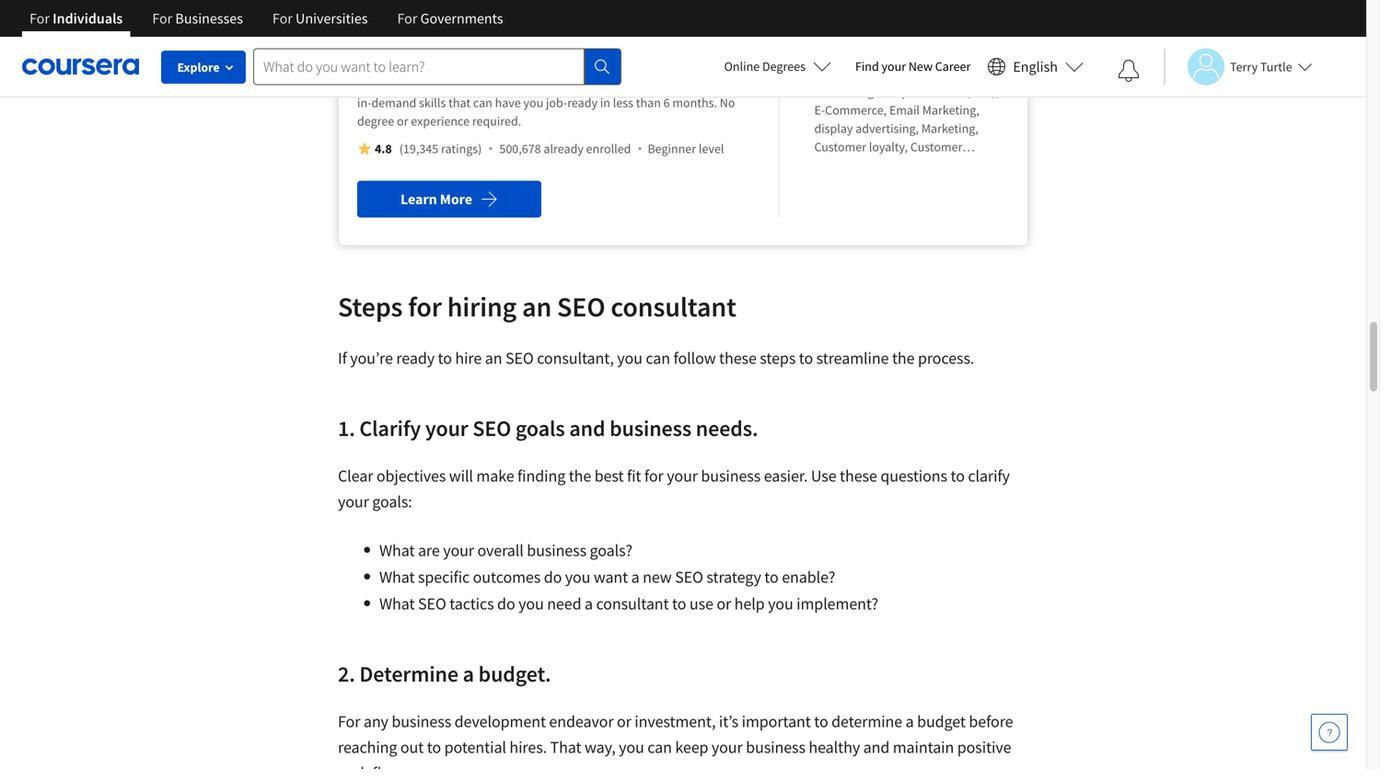 Task type: vqa. For each thing, say whether or not it's contained in the screenshot.
"months."
yes



Task type: describe. For each thing, give the bounding box(es) containing it.
digital
[[520, 76, 554, 93]]

goals
[[516, 415, 565, 442]]

reaching
[[338, 738, 397, 758]]

to up healthy at the bottom
[[814, 712, 828, 732]]

for for for individuals
[[29, 9, 50, 28]]

streamline
[[816, 348, 889, 369]]

if
[[338, 348, 347, 369]]

0 vertical spatial and
[[569, 415, 605, 442]]

strategy
[[707, 567, 761, 588]]

maintain
[[893, 738, 954, 758]]

business up fit
[[610, 415, 692, 442]]

to inside clear objectives will make finding the best fit for your business easier. use these questions to clarify your goals:
[[951, 466, 965, 487]]

hiring
[[447, 290, 517, 324]]

beginner
[[648, 140, 696, 157]]

endeavor
[[549, 712, 614, 732]]

find
[[855, 58, 879, 75]]

500,678 already enrolled
[[499, 140, 631, 157]]

these inside clear objectives will make finding the best fit for your business easier. use these questions to clarify your goals:
[[840, 466, 877, 487]]

help center image
[[1318, 722, 1341, 744]]

your right the at
[[861, 28, 885, 45]]

skills
[[419, 94, 446, 111]]

or inside this is your path to a career in digital marketing. in this program, you'll learn in-demand skills that can have you job-ready in less than 6 months. no degree or experience required.
[[397, 113, 408, 129]]

demand
[[371, 94, 416, 111]]

that
[[448, 94, 471, 111]]

less
[[613, 94, 633, 111]]

consultant,
[[537, 348, 614, 369]]

2. determine a budget.
[[338, 661, 556, 688]]

steps
[[338, 290, 403, 324]]

a inside for any business development endeavor or investment, it's important to determine a budget before reaching out to potential hires. that way, you can keep your business healthy and maintain positive cash flow.
[[906, 712, 914, 732]]

a left new
[[631, 567, 640, 588]]

to right "out"
[[427, 738, 441, 758]]

english
[[1013, 58, 1058, 76]]

or inside for any business development endeavor or investment, it's important to determine a budget before reaching out to potential hires. that way, you can keep your business healthy and maintain positive cash flow.
[[617, 712, 631, 732]]

to left hire
[[438, 348, 452, 369]]

already
[[544, 140, 584, 157]]

that
[[550, 738, 581, 758]]

find your new career link
[[846, 55, 980, 78]]

this
[[630, 76, 650, 93]]

goals:
[[372, 492, 412, 512]]

finding
[[517, 466, 566, 487]]

you inside for any business development endeavor or investment, it's important to determine a budget before reaching out to potential hires. that way, you can keep your business healthy and maintain positive cash flow.
[[619, 738, 644, 758]]

out
[[400, 738, 424, 758]]

for inside clear objectives will make finding the best fit for your business easier. use these questions to clarify your goals:
[[644, 466, 664, 487]]

more
[[440, 190, 472, 209]]

learn for learn more
[[401, 190, 437, 209]]

outcomes
[[473, 567, 541, 588]]

ratings)
[[441, 140, 482, 157]]

show notifications image
[[1118, 60, 1140, 82]]

seo up make
[[473, 415, 511, 442]]

for for for any business development endeavor or investment, it's important to determine a budget before reaching out to potential hires. that way, you can keep your business healthy and maintain positive cash flow.
[[338, 712, 360, 732]]

clear
[[338, 466, 373, 487]]

for for for governments
[[397, 9, 417, 28]]

level
[[699, 140, 724, 157]]

you'll
[[705, 76, 735, 93]]

objectives
[[376, 466, 446, 487]]

universities
[[296, 9, 368, 28]]

follow
[[674, 348, 716, 369]]

steps for hiring an seo consultant
[[338, 290, 736, 324]]

professional certificate google digital marketing & e-commerce
[[433, 12, 741, 53]]

than
[[636, 94, 661, 111]]

terry
[[1230, 58, 1258, 75]]

learn more button
[[357, 181, 541, 218]]

months.
[[673, 94, 717, 111]]

clarify
[[359, 415, 421, 442]]

you left need
[[518, 594, 544, 615]]

new
[[909, 58, 933, 75]]

fit
[[627, 466, 641, 487]]

1 horizontal spatial in
[[600, 94, 610, 111]]

process.
[[918, 348, 974, 369]]

skills you'll build:
[[814, 65, 914, 81]]

your inside for any business development endeavor or investment, it's important to determine a budget before reaching out to potential hires. that way, you can keep your business healthy and maintain positive cash flow.
[[712, 738, 743, 758]]

e-
[[644, 30, 659, 53]]

no
[[720, 94, 735, 111]]

commerce
[[659, 30, 741, 53]]

business inside clear objectives will make finding the best fit for your business easier. use these questions to clarify your goals:
[[701, 466, 761, 487]]

your down clear
[[338, 492, 369, 512]]

1 vertical spatial an
[[485, 348, 502, 369]]

what are your overall business goals? what specific outcomes do you want a new seo strategy to enable? what seo tactics do you need a consultant to use or help you implement?
[[379, 540, 882, 615]]

before
[[969, 712, 1013, 732]]

certificate
[[502, 12, 557, 28]]

0 vertical spatial do
[[544, 567, 562, 588]]

best
[[595, 466, 624, 487]]

determine
[[359, 661, 458, 688]]

healthy
[[809, 738, 860, 758]]

4.8
[[375, 140, 392, 157]]

needs.
[[696, 415, 758, 442]]

terry turtle
[[1230, 58, 1292, 75]]

your inside this is your path to a career in digital marketing. in this program, you'll learn in-demand skills that can have you job-ready in less than 6 months. no degree or experience required.
[[393, 76, 418, 93]]

at
[[847, 28, 858, 45]]

you right consultant,
[[617, 348, 643, 369]]

learn for learn at your own pace
[[814, 28, 845, 45]]

job-
[[546, 94, 567, 111]]

new
[[643, 567, 672, 588]]

a left budget.
[[463, 661, 474, 688]]

0 vertical spatial consultant
[[611, 290, 736, 324]]

development
[[455, 712, 546, 732]]

digital
[[491, 30, 542, 53]]

to up help
[[764, 567, 779, 588]]

any
[[364, 712, 388, 732]]

coursera image
[[22, 52, 139, 81]]

own
[[888, 28, 911, 45]]

0 horizontal spatial in
[[507, 76, 517, 93]]

pace
[[913, 28, 939, 45]]

beginner level
[[648, 140, 724, 157]]

budget.
[[478, 661, 551, 688]]

marketing
[[546, 30, 625, 53]]

online
[[724, 58, 760, 75]]

turtle
[[1260, 58, 1292, 75]]



Task type: locate. For each thing, give the bounding box(es) containing it.
1 horizontal spatial for
[[644, 466, 664, 487]]

1 vertical spatial learn
[[401, 190, 437, 209]]

1 vertical spatial and
[[863, 738, 890, 758]]

seo up use
[[675, 567, 703, 588]]

1 vertical spatial or
[[717, 594, 731, 615]]

&
[[628, 30, 640, 53]]

enrolled
[[586, 140, 631, 157]]

to inside this is your path to a career in digital marketing. in this program, you'll learn in-demand skills that can have you job-ready in less than 6 months. no degree or experience required.
[[448, 76, 459, 93]]

1 vertical spatial can
[[646, 348, 670, 369]]

for left individuals
[[29, 9, 50, 28]]

1 vertical spatial the
[[569, 466, 591, 487]]

for right fit
[[644, 466, 664, 487]]

your down it's
[[712, 738, 743, 758]]

ready right the you're
[[396, 348, 435, 369]]

for businesses
[[152, 9, 243, 28]]

(19,345
[[399, 140, 438, 157]]

consultant down want on the left bottom of page
[[596, 594, 669, 615]]

these
[[719, 348, 757, 369], [840, 466, 877, 487]]

0 vertical spatial for
[[408, 290, 442, 324]]

overall
[[477, 540, 524, 561]]

do down outcomes
[[497, 594, 515, 615]]

required.
[[472, 113, 521, 129]]

0 horizontal spatial for
[[408, 290, 442, 324]]

for
[[29, 9, 50, 28], [152, 9, 172, 28], [272, 9, 293, 28], [397, 9, 417, 28], [338, 712, 360, 732]]

business inside what are your overall business goals? what specific outcomes do you want a new seo strategy to enable? what seo tactics do you need a consultant to use or help you implement?
[[527, 540, 587, 561]]

1 vertical spatial what
[[379, 567, 415, 588]]

2 what from the top
[[379, 567, 415, 588]]

your right are
[[443, 540, 474, 561]]

keep
[[675, 738, 708, 758]]

0 horizontal spatial the
[[569, 466, 591, 487]]

a up 'that'
[[461, 76, 468, 93]]

seo up consultant,
[[557, 290, 605, 324]]

for left universities
[[272, 9, 293, 28]]

1 horizontal spatial these
[[840, 466, 877, 487]]

you right the way,
[[619, 738, 644, 758]]

for for for businesses
[[152, 9, 172, 28]]

goals?
[[590, 540, 632, 561]]

can left follow at the top of page
[[646, 348, 670, 369]]

it's
[[719, 712, 739, 732]]

business down needs.
[[701, 466, 761, 487]]

in left less
[[600, 94, 610, 111]]

google image
[[363, 5, 418, 60]]

to
[[448, 76, 459, 93], [438, 348, 452, 369], [799, 348, 813, 369], [951, 466, 965, 487], [764, 567, 779, 588], [672, 594, 686, 615], [814, 712, 828, 732], [427, 738, 441, 758]]

1. clarify your seo goals and business needs.
[[338, 415, 758, 442]]

enable?
[[782, 567, 835, 588]]

0 vertical spatial the
[[892, 348, 915, 369]]

use
[[690, 594, 713, 615]]

and right the goals
[[569, 415, 605, 442]]

1 vertical spatial these
[[840, 466, 877, 487]]

learn more
[[401, 190, 472, 209]]

for left businesses
[[152, 9, 172, 28]]

what left are
[[379, 540, 415, 561]]

0 horizontal spatial ready
[[396, 348, 435, 369]]

3 what from the top
[[379, 594, 415, 615]]

marketing.
[[556, 76, 615, 93]]

0 horizontal spatial or
[[397, 113, 408, 129]]

help
[[734, 594, 765, 615]]

degree
[[357, 113, 394, 129]]

in
[[507, 76, 517, 93], [600, 94, 610, 111]]

your right fit
[[667, 466, 698, 487]]

1 horizontal spatial do
[[544, 567, 562, 588]]

ready down marketing.
[[567, 94, 598, 111]]

you're
[[350, 348, 393, 369]]

questions
[[881, 466, 947, 487]]

if you're ready to hire an seo consultant, you can follow these steps to streamline the process.
[[338, 348, 978, 369]]

this
[[357, 76, 380, 93]]

you up need
[[565, 567, 590, 588]]

explore button
[[161, 51, 246, 84]]

build:
[[881, 65, 914, 81]]

0 vertical spatial in
[[507, 76, 517, 93]]

What do you want to learn? text field
[[253, 48, 585, 85]]

1 vertical spatial do
[[497, 594, 515, 615]]

business down important
[[746, 738, 806, 758]]

to up 'that'
[[448, 76, 459, 93]]

for
[[408, 290, 442, 324], [644, 466, 664, 487]]

0 horizontal spatial learn
[[401, 190, 437, 209]]

an right hiring
[[522, 290, 552, 324]]

your up will
[[425, 415, 468, 442]]

1 horizontal spatial learn
[[814, 28, 845, 45]]

1 horizontal spatial the
[[892, 348, 915, 369]]

your right is
[[393, 76, 418, 93]]

consultant
[[611, 290, 736, 324], [596, 594, 669, 615]]

None search field
[[253, 48, 621, 85]]

specific
[[418, 567, 470, 588]]

for up what do you want to learn? "text field" at left top
[[397, 9, 417, 28]]

500,678
[[499, 140, 541, 157]]

1 horizontal spatial or
[[617, 712, 631, 732]]

0 vertical spatial learn
[[814, 28, 845, 45]]

0 vertical spatial an
[[522, 290, 552, 324]]

what up determine
[[379, 594, 415, 615]]

can inside for any business development endeavor or investment, it's important to determine a budget before reaching out to potential hires. that way, you can keep your business healthy and maintain positive cash flow.
[[647, 738, 672, 758]]

ready
[[567, 94, 598, 111], [396, 348, 435, 369]]

the inside clear objectives will make finding the best fit for your business easier. use these questions to clarify your goals:
[[569, 466, 591, 487]]

in-
[[357, 94, 371, 111]]

business
[[610, 415, 692, 442], [701, 466, 761, 487], [527, 540, 587, 561], [392, 712, 451, 732], [746, 738, 806, 758]]

1 what from the top
[[379, 540, 415, 561]]

online degrees
[[724, 58, 806, 75]]

your
[[861, 28, 885, 45], [882, 58, 906, 75], [393, 76, 418, 93], [425, 415, 468, 442], [667, 466, 698, 487], [338, 492, 369, 512], [443, 540, 474, 561], [712, 738, 743, 758]]

0 horizontal spatial do
[[497, 594, 515, 615]]

banner navigation
[[15, 0, 518, 51]]

business up need
[[527, 540, 587, 561]]

use
[[811, 466, 837, 487]]

to left use
[[672, 594, 686, 615]]

0 horizontal spatial these
[[719, 348, 757, 369]]

1 vertical spatial in
[[600, 94, 610, 111]]

1 horizontal spatial and
[[863, 738, 890, 758]]

to left clarify
[[951, 466, 965, 487]]

and down determine at the bottom of page
[[863, 738, 890, 758]]

2 vertical spatial can
[[647, 738, 672, 758]]

or right endeavor
[[617, 712, 631, 732]]

the
[[892, 348, 915, 369], [569, 466, 591, 487]]

the left process.
[[892, 348, 915, 369]]

a inside this is your path to a career in digital marketing. in this program, you'll learn in-demand skills that can have you job-ready in less than 6 months. no degree or experience required.
[[461, 76, 468, 93]]

steps
[[760, 348, 796, 369]]

1 vertical spatial for
[[644, 466, 664, 487]]

for governments
[[397, 9, 503, 28]]

easier.
[[764, 466, 808, 487]]

to right steps
[[799, 348, 813, 369]]

a
[[461, 76, 468, 93], [631, 567, 640, 588], [585, 594, 593, 615], [463, 661, 474, 688], [906, 712, 914, 732]]

seo right hire
[[505, 348, 534, 369]]

english button
[[980, 37, 1091, 97]]

or right use
[[717, 594, 731, 615]]

0 vertical spatial can
[[473, 94, 492, 111]]

learn left more
[[401, 190, 437, 209]]

career
[[935, 58, 971, 75]]

in up have
[[507, 76, 517, 93]]

a up the maintain
[[906, 712, 914, 732]]

an
[[522, 290, 552, 324], [485, 348, 502, 369]]

or
[[397, 113, 408, 129], [717, 594, 731, 615], [617, 712, 631, 732]]

your right the find
[[882, 58, 906, 75]]

google
[[433, 30, 488, 53]]

program,
[[653, 76, 702, 93]]

or inside what are your overall business goals? what specific outcomes do you want a new seo strategy to enable? what seo tactics do you need a consultant to use or help you implement?
[[717, 594, 731, 615]]

hires.
[[510, 738, 547, 758]]

an right hire
[[485, 348, 502, 369]]

1 horizontal spatial an
[[522, 290, 552, 324]]

consultant inside what are your overall business goals? what specific outcomes do you want a new seo strategy to enable? what seo tactics do you need a consultant to use or help you implement?
[[596, 594, 669, 615]]

you down digital
[[523, 94, 543, 111]]

clarify
[[968, 466, 1010, 487]]

for right steps
[[408, 290, 442, 324]]

seo down specific
[[418, 594, 446, 615]]

find your new career
[[855, 58, 971, 75]]

2 vertical spatial or
[[617, 712, 631, 732]]

your inside what are your overall business goals? what specific outcomes do you want a new seo strategy to enable? what seo tactics do you need a consultant to use or help you implement?
[[443, 540, 474, 561]]

4.8 (19,345 ratings)
[[375, 140, 482, 157]]

learn inside the "learn more" button
[[401, 190, 437, 209]]

tactics
[[449, 594, 494, 615]]

you right help
[[768, 594, 793, 615]]

the left best
[[569, 466, 591, 487]]

for for for universities
[[272, 9, 293, 28]]

0 vertical spatial ready
[[567, 94, 598, 111]]

can down investment,
[[647, 738, 672, 758]]

learn
[[737, 76, 765, 93]]

in
[[617, 76, 628, 93]]

learn at your own pace
[[814, 28, 939, 45]]

make
[[476, 466, 514, 487]]

and
[[569, 415, 605, 442], [863, 738, 890, 758]]

cash
[[338, 763, 369, 770]]

learn left the at
[[814, 28, 845, 45]]

are
[[418, 540, 440, 561]]

consultant up if you're ready to hire an seo consultant, you can follow these steps to streamline the process.
[[611, 290, 736, 324]]

and inside for any business development endeavor or investment, it's important to determine a budget before reaching out to potential hires. that way, you can keep your business healthy and maintain positive cash flow.
[[863, 738, 890, 758]]

0 vertical spatial or
[[397, 113, 408, 129]]

degrees
[[762, 58, 806, 75]]

skills
[[814, 65, 845, 81]]

for inside for any business development endeavor or investment, it's important to determine a budget before reaching out to potential hires. that way, you can keep your business healthy and maintain positive cash flow.
[[338, 712, 360, 732]]

online degrees button
[[710, 46, 846, 87]]

can inside this is your path to a career in digital marketing. in this program, you'll learn in-demand skills that can have you job-ready in less than 6 months. no degree or experience required.
[[473, 94, 492, 111]]

these right use
[[840, 466, 877, 487]]

2 horizontal spatial or
[[717, 594, 731, 615]]

0 vertical spatial what
[[379, 540, 415, 561]]

2 vertical spatial what
[[379, 594, 415, 615]]

investment,
[[635, 712, 716, 732]]

1 horizontal spatial ready
[[567, 94, 598, 111]]

you inside this is your path to a career in digital marketing. in this program, you'll learn in-demand skills that can have you job-ready in less than 6 months. no degree or experience required.
[[523, 94, 543, 111]]

1 vertical spatial consultant
[[596, 594, 669, 615]]

these left steps
[[719, 348, 757, 369]]

0 horizontal spatial and
[[569, 415, 605, 442]]

do up need
[[544, 567, 562, 588]]

ready inside this is your path to a career in digital marketing. in this program, you'll learn in-demand skills that can have you job-ready in less than 6 months. no degree or experience required.
[[567, 94, 598, 111]]

have
[[495, 94, 521, 111]]

explore
[[177, 59, 220, 76]]

can down career
[[473, 94, 492, 111]]

career
[[471, 76, 504, 93]]

professional
[[433, 12, 499, 28]]

a right need
[[585, 594, 593, 615]]

path
[[420, 76, 445, 93]]

for left any
[[338, 712, 360, 732]]

this is your path to a career in digital marketing. in this program, you'll learn in-demand skills that can have you job-ready in less than 6 months. no degree or experience required.
[[357, 76, 765, 129]]

1 vertical spatial ready
[[396, 348, 435, 369]]

0 vertical spatial these
[[719, 348, 757, 369]]

what left specific
[[379, 567, 415, 588]]

business up "out"
[[392, 712, 451, 732]]

will
[[449, 466, 473, 487]]

0 horizontal spatial an
[[485, 348, 502, 369]]

or down demand
[[397, 113, 408, 129]]

you'll
[[847, 65, 879, 81]]



